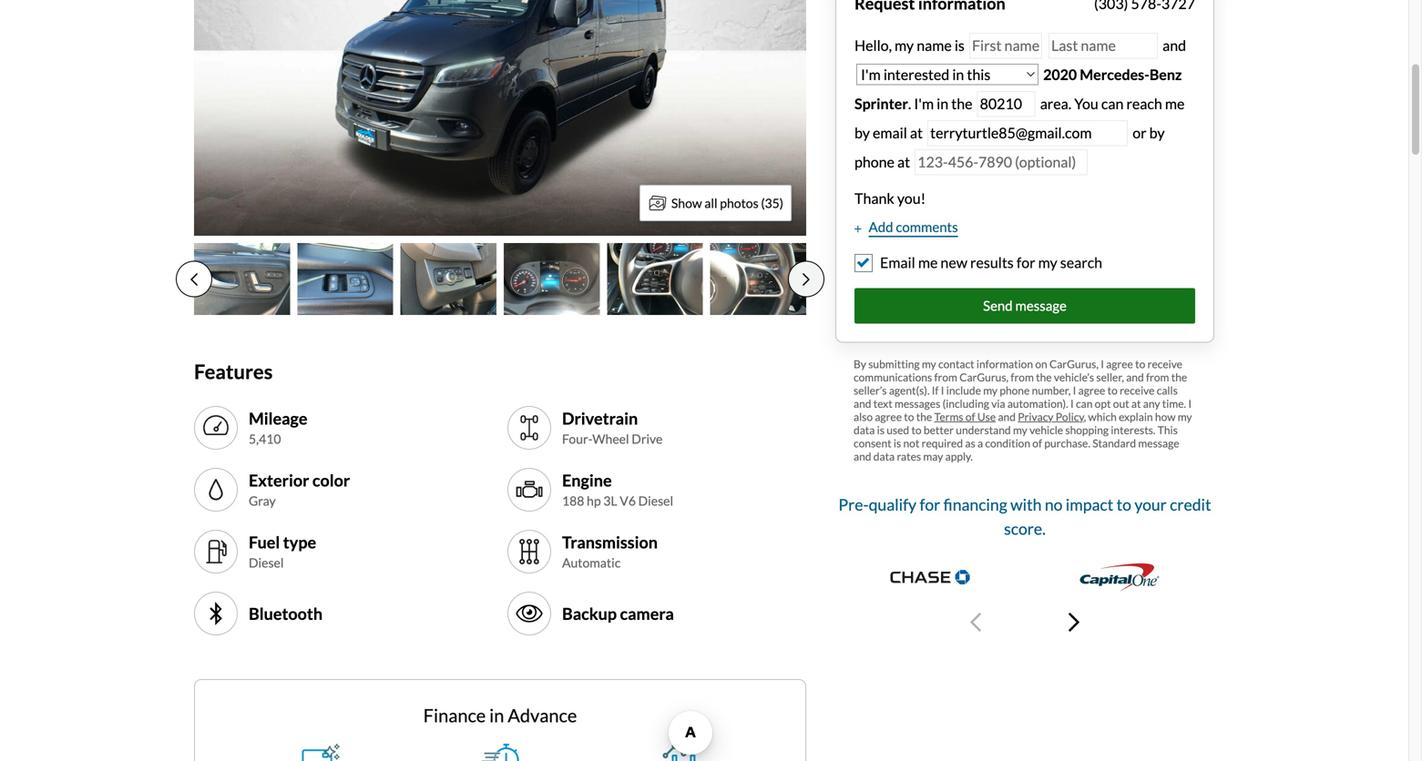 Task type: locate. For each thing, give the bounding box(es) containing it.
1 vertical spatial for
[[920, 495, 941, 514]]

1 vertical spatial diesel
[[249, 555, 284, 571]]

Zip code field
[[977, 91, 1036, 117]]

First name field
[[969, 33, 1042, 59]]

is left not
[[894, 437, 901, 450]]

my left vehicle
[[1013, 423, 1028, 437]]

photos
[[720, 195, 759, 211]]

message down how
[[1138, 437, 1179, 450]]

0 vertical spatial phone
[[855, 153, 895, 171]]

phone down "email"
[[855, 153, 895, 171]]

Last name field
[[1049, 33, 1158, 59]]

phone inside or by phone at
[[855, 153, 895, 171]]

this
[[1158, 423, 1178, 437]]

1 horizontal spatial from
[[1011, 371, 1034, 384]]

0 vertical spatial message
[[1016, 297, 1067, 314]]

2 horizontal spatial is
[[955, 36, 965, 54]]

diesel right v6
[[638, 494, 673, 509]]

receive up "calls"
[[1148, 357, 1183, 371]]

to right the seller, in the right of the page
[[1135, 357, 1146, 371]]

agree right also
[[875, 410, 902, 423]]

in right finance
[[489, 705, 504, 727]]

is right name
[[955, 36, 965, 54]]

by right or at top right
[[1150, 124, 1165, 142]]

0 vertical spatial at
[[910, 124, 923, 142]]

can inside by submitting my contact information on cargurus, i agree to receive communications from cargurus, from the vehicle's seller, and from the seller's agent(s). if i include my phone number, i agree to receive calls and text messages (including via automation). i can opt out at any time. i also agree to the
[[1076, 397, 1093, 410]]

0 horizontal spatial message
[[1016, 297, 1067, 314]]

2 vertical spatial at
[[1132, 397, 1141, 410]]

cargurus, right 'on'
[[1050, 357, 1099, 371]]

0 vertical spatial in
[[937, 95, 949, 113]]

receive up explain
[[1120, 384, 1155, 397]]

0 horizontal spatial from
[[934, 371, 958, 384]]

1 horizontal spatial phone
[[1000, 384, 1030, 397]]

thank you!
[[855, 190, 926, 207]]

1 horizontal spatial message
[[1138, 437, 1179, 450]]

1 vertical spatial message
[[1138, 437, 1179, 450]]

me
[[1165, 95, 1185, 113], [918, 254, 938, 271]]

0 vertical spatial agree
[[1106, 357, 1133, 371]]

from left 'on'
[[1011, 371, 1034, 384]]

data down text
[[854, 423, 875, 437]]

no
[[1045, 495, 1063, 514]]

area.
[[1040, 95, 1072, 113]]

0 vertical spatial diesel
[[638, 494, 673, 509]]

2 horizontal spatial agree
[[1106, 357, 1133, 371]]

at
[[910, 124, 923, 142], [897, 153, 910, 171], [1132, 397, 1141, 410]]

or by phone at
[[855, 124, 1165, 171]]

0 vertical spatial can
[[1101, 95, 1124, 113]]

me right reach
[[1165, 95, 1185, 113]]

view vehicle photo 15 image
[[401, 243, 497, 315]]

features
[[194, 360, 273, 384]]

0 horizontal spatial by
[[855, 124, 870, 142]]

by inside or by phone at
[[1150, 124, 1165, 142]]

by inside area. you can reach me by email at
[[855, 124, 870, 142]]

0 vertical spatial for
[[1017, 254, 1036, 271]]

of
[[966, 410, 975, 423], [1033, 437, 1042, 450]]

1 horizontal spatial by
[[1150, 124, 1165, 142]]

0 vertical spatial me
[[1165, 95, 1185, 113]]

chevron left image
[[970, 612, 981, 634]]

1 horizontal spatial in
[[937, 95, 949, 113]]

1 horizontal spatial me
[[1165, 95, 1185, 113]]

my
[[895, 36, 914, 54], [1038, 254, 1058, 271], [922, 357, 936, 371], [983, 384, 998, 397], [1178, 410, 1192, 423], [1013, 423, 1028, 437]]

is
[[955, 36, 965, 54], [877, 423, 885, 437], [894, 437, 901, 450]]

thank
[[855, 190, 895, 207]]

your
[[1135, 495, 1167, 514]]

1 horizontal spatial diesel
[[638, 494, 673, 509]]

from up any
[[1146, 371, 1169, 384]]

blind spot monitoring image
[[515, 600, 544, 629]]

1 vertical spatial agree
[[1078, 384, 1105, 397]]

terms
[[934, 410, 964, 423]]

2 from from the left
[[1011, 371, 1034, 384]]

phone up terms of use and privacy policy
[[1000, 384, 1030, 397]]

policy
[[1056, 410, 1084, 423]]

drivetrain
[[562, 409, 638, 429]]

terms of use link
[[934, 410, 996, 423]]

tab list
[[176, 243, 825, 315]]

i'm
[[914, 95, 934, 113]]

1 horizontal spatial of
[[1033, 437, 1042, 450]]

1 vertical spatial at
[[897, 153, 910, 171]]

agree up ,
[[1078, 384, 1105, 397]]

can left opt
[[1076, 397, 1093, 410]]

0 vertical spatial of
[[966, 410, 975, 423]]

.
[[908, 95, 911, 113]]

0 horizontal spatial me
[[918, 254, 938, 271]]

data left rates
[[874, 450, 895, 463]]

message right send
[[1016, 297, 1067, 314]]

1 by from the left
[[855, 124, 870, 142]]

my right how
[[1178, 410, 1192, 423]]

i left ,
[[1071, 397, 1074, 410]]

188
[[562, 494, 584, 509]]

can right you
[[1101, 95, 1124, 113]]

diesel inside engine 188 hp 3l v6 diesel
[[638, 494, 673, 509]]

0 horizontal spatial can
[[1076, 397, 1093, 410]]

to right used
[[912, 423, 922, 437]]

1 vertical spatial can
[[1076, 397, 1093, 410]]

time.
[[1162, 397, 1186, 410]]

by submitting my contact information on cargurus, i agree to receive communications from cargurus, from the vehicle's seller, and from the seller's agent(s). if i include my phone number, i agree to receive calls and text messages (including via automation). i can opt out at any time. i also agree to the
[[854, 357, 1192, 423]]

my up if
[[922, 357, 936, 371]]

0 horizontal spatial agree
[[875, 410, 902, 423]]

view vehicle photo 14 image
[[297, 243, 393, 315]]

name
[[917, 36, 952, 54]]

advance
[[508, 705, 577, 727]]

2 horizontal spatial from
[[1146, 371, 1169, 384]]

finance
[[423, 705, 486, 727]]

and right the seller, in the right of the page
[[1126, 371, 1144, 384]]

bluetooth
[[249, 604, 323, 624]]

0 horizontal spatial cargurus,
[[960, 371, 1009, 384]]

the
[[951, 95, 973, 113], [1036, 371, 1052, 384], [1171, 371, 1187, 384], [916, 410, 932, 423]]

my left name
[[895, 36, 914, 54]]

5,410
[[249, 432, 281, 447]]

1 horizontal spatial is
[[894, 437, 901, 450]]

2 by from the left
[[1150, 124, 1165, 142]]

of down privacy
[[1033, 437, 1042, 450]]

on
[[1035, 357, 1048, 371]]

of left use
[[966, 410, 975, 423]]

0 horizontal spatial in
[[489, 705, 504, 727]]

email
[[873, 124, 907, 142]]

email
[[880, 254, 915, 271]]

exterior color gray
[[249, 470, 350, 509]]

me left the new
[[918, 254, 938, 271]]

i
[[1101, 357, 1104, 371], [941, 384, 944, 397], [1073, 384, 1076, 397], [1071, 397, 1074, 410], [1188, 397, 1192, 410]]

3l
[[603, 494, 617, 509]]

from up (including
[[934, 371, 958, 384]]

automation).
[[1008, 397, 1069, 410]]

privacy
[[1018, 410, 1054, 423]]

(35)
[[761, 195, 784, 211]]

receive
[[1148, 357, 1183, 371], [1120, 384, 1155, 397]]

send message button
[[855, 288, 1195, 324]]

chevron right image
[[1069, 612, 1080, 634]]

bluetooth image
[[201, 600, 231, 629]]

pre-qualify for financing with no impact to your credit score. button
[[836, 485, 1215, 650]]

at inside area. you can reach me by email at
[[910, 124, 923, 142]]

Phone (optional) telephone field
[[915, 149, 1088, 175]]

at down "email"
[[897, 153, 910, 171]]

and down also
[[854, 450, 871, 463]]

seller's
[[854, 384, 887, 397]]

for inside pre-qualify for financing with no impact to your credit score.
[[920, 495, 941, 514]]

standard
[[1093, 437, 1136, 450]]

pre-
[[839, 495, 869, 514]]

0 vertical spatial data
[[854, 423, 875, 437]]

1 horizontal spatial can
[[1101, 95, 1124, 113]]

1 vertical spatial me
[[918, 254, 938, 271]]

vehicle full photo image
[[194, 0, 806, 236]]

number,
[[1032, 384, 1071, 397]]

diesel
[[638, 494, 673, 509], [249, 555, 284, 571]]

mileage 5,410
[[249, 409, 307, 447]]

drivetrain four-wheel drive
[[562, 409, 663, 447]]

0 horizontal spatial is
[[877, 423, 885, 437]]

show all photos (35) link
[[640, 185, 792, 221]]

my left search
[[1038, 254, 1058, 271]]

engine
[[562, 470, 612, 491]]

1 vertical spatial phone
[[1000, 384, 1030, 397]]

consent
[[854, 437, 892, 450]]

contact
[[938, 357, 975, 371]]

at right "email"
[[910, 124, 923, 142]]

drivetrain image
[[515, 414, 544, 443]]

the up automation).
[[1036, 371, 1052, 384]]

for right qualify
[[920, 495, 941, 514]]

1 vertical spatial of
[[1033, 437, 1042, 450]]

agree up out
[[1106, 357, 1133, 371]]

to left your in the right bottom of the page
[[1117, 495, 1132, 514]]

fuel type diesel
[[249, 532, 316, 571]]

diesel down the 'fuel'
[[249, 555, 284, 571]]

at right out
[[1132, 397, 1141, 410]]

in right i'm
[[937, 95, 949, 113]]

comments
[[896, 219, 958, 235]]

fuel type image
[[201, 538, 231, 567]]

transmission automatic
[[562, 532, 658, 571]]

type
[[283, 532, 316, 552]]

text
[[874, 397, 893, 410]]

submitting
[[869, 357, 920, 371]]

3 from from the left
[[1146, 371, 1169, 384]]

agree
[[1106, 357, 1133, 371], [1078, 384, 1105, 397], [875, 410, 902, 423]]

, which explain how my data is used to better understand my vehicle shopping interests. this consent is not required as a condition of purchase. standard message and data rates may apply.
[[854, 410, 1192, 463]]

understand
[[956, 423, 1011, 437]]

at inside by submitting my contact information on cargurus, i agree to receive communications from cargurus, from the vehicle's seller, and from the seller's agent(s). if i include my phone number, i agree to receive calls and text messages (including via automation). i can opt out at any time. i also agree to the
[[1132, 397, 1141, 410]]

by left "email"
[[855, 124, 870, 142]]

1 horizontal spatial agree
[[1078, 384, 1105, 397]]

the right i'm
[[951, 95, 973, 113]]

for right the results
[[1017, 254, 1036, 271]]

cargurus, up via
[[960, 371, 1009, 384]]

you
[[1074, 95, 1099, 113]]

0 horizontal spatial diesel
[[249, 555, 284, 571]]

to
[[1135, 357, 1146, 371], [1108, 384, 1118, 397], [904, 410, 914, 423], [912, 423, 922, 437], [1117, 495, 1132, 514]]

is left used
[[877, 423, 885, 437]]

0 horizontal spatial phone
[[855, 153, 895, 171]]

benz
[[1150, 66, 1182, 83]]

phone
[[855, 153, 895, 171], [1000, 384, 1030, 397]]

0 horizontal spatial for
[[920, 495, 941, 514]]

rates
[[897, 450, 921, 463]]



Task type: vqa. For each thing, say whether or not it's contained in the screenshot.
the right agree
yes



Task type: describe. For each thing, give the bounding box(es) containing it.
0 horizontal spatial of
[[966, 410, 975, 423]]

wheel
[[593, 432, 629, 447]]

four-
[[562, 432, 593, 447]]

by
[[854, 357, 866, 371]]

all
[[705, 195, 718, 211]]

next page image
[[803, 272, 810, 287]]

which
[[1088, 410, 1117, 423]]

hello,
[[855, 36, 892, 54]]

add comments button
[[855, 217, 958, 237]]

1 vertical spatial in
[[489, 705, 504, 727]]

include
[[946, 384, 981, 397]]

engine image
[[515, 476, 544, 505]]

search
[[1060, 254, 1103, 271]]

i right if
[[941, 384, 944, 397]]

information
[[977, 357, 1033, 371]]

new
[[941, 254, 968, 271]]

transmission image
[[515, 538, 544, 567]]

at inside or by phone at
[[897, 153, 910, 171]]

to inside , which explain how my data is used to better understand my vehicle shopping interests. this consent is not required as a condition of purchase. standard message and data rates may apply.
[[912, 423, 922, 437]]

me inside area. you can reach me by email at
[[1165, 95, 1185, 113]]

a
[[978, 437, 983, 450]]

condition
[[985, 437, 1031, 450]]

and up benz
[[1160, 36, 1186, 54]]

send
[[983, 297, 1013, 314]]

engine 188 hp 3l v6 diesel
[[562, 470, 673, 509]]

to down agent(s). at the bottom of the page
[[904, 410, 914, 423]]

also
[[854, 410, 873, 423]]

credit
[[1170, 495, 1211, 514]]

,
[[1084, 410, 1086, 423]]

messages
[[895, 397, 941, 410]]

pre-qualify for financing with no impact to your credit score.
[[839, 495, 1211, 538]]

plus image
[[855, 224, 861, 233]]

required
[[922, 437, 963, 450]]

vehicle's
[[1054, 371, 1094, 384]]

apply.
[[945, 450, 973, 463]]

hp
[[587, 494, 601, 509]]

2020 mercedes-benz sprinter
[[855, 66, 1182, 113]]

the left the terms
[[916, 410, 932, 423]]

and left text
[[854, 397, 871, 410]]

seller,
[[1096, 371, 1124, 384]]

view vehicle photo 18 image
[[710, 243, 806, 315]]

exterior
[[249, 470, 309, 491]]

0 vertical spatial receive
[[1148, 357, 1183, 371]]

1 vertical spatial receive
[[1120, 384, 1155, 397]]

of inside , which explain how my data is used to better understand my vehicle shopping interests. this consent is not required as a condition of purchase. standard message and data rates may apply.
[[1033, 437, 1042, 450]]

add comments
[[869, 219, 958, 235]]

prev page image
[[190, 272, 198, 287]]

i right vehicle's
[[1101, 357, 1104, 371]]

diesel inside the fuel type diesel
[[249, 555, 284, 571]]

any
[[1143, 397, 1160, 410]]

. i'm in the
[[908, 95, 975, 113]]

view vehicle photo 13 image
[[194, 243, 290, 315]]

Email address email field
[[928, 120, 1128, 146]]

shopping
[[1065, 423, 1109, 437]]

message inside send message button
[[1016, 297, 1067, 314]]

interests.
[[1111, 423, 1156, 437]]

qualify
[[869, 495, 917, 514]]

drive
[[632, 432, 663, 447]]

to up which
[[1108, 384, 1118, 397]]

2020
[[1043, 66, 1077, 83]]

the up time.
[[1171, 371, 1187, 384]]

transmission
[[562, 532, 658, 552]]

hello, my name is
[[855, 36, 968, 54]]

phone inside by submitting my contact information on cargurus, i agree to receive communications from cargurus, from the vehicle's seller, and from the seller's agent(s). if i include my phone number, i agree to receive calls and text messages (including via automation). i can opt out at any time. i also agree to the
[[1000, 384, 1030, 397]]

privacy policy link
[[1018, 410, 1084, 423]]

1 from from the left
[[934, 371, 958, 384]]

1 vertical spatial data
[[874, 450, 895, 463]]

send message
[[983, 297, 1067, 314]]

fuel
[[249, 532, 280, 552]]

view vehicle photo 16 image
[[504, 243, 600, 315]]

as
[[965, 437, 976, 450]]

results
[[970, 254, 1014, 271]]

mileage
[[249, 409, 307, 429]]

gray
[[249, 494, 276, 509]]

finance in advance
[[423, 705, 577, 727]]

to inside pre-qualify for financing with no impact to your credit score.
[[1117, 495, 1132, 514]]

1 horizontal spatial for
[[1017, 254, 1036, 271]]

impact
[[1066, 495, 1114, 514]]

message inside , which explain how my data is used to better understand my vehicle shopping interests. this consent is not required as a condition of purchase. standard message and data rates may apply.
[[1138, 437, 1179, 450]]

can inside area. you can reach me by email at
[[1101, 95, 1124, 113]]

calls
[[1157, 384, 1178, 397]]

purchase.
[[1044, 437, 1091, 450]]

not
[[903, 437, 920, 450]]

backup camera
[[562, 604, 674, 624]]

via
[[992, 397, 1005, 410]]

i right number,
[[1073, 384, 1076, 397]]

vehicle
[[1030, 423, 1063, 437]]

2 vertical spatial agree
[[875, 410, 902, 423]]

exterior color image
[[201, 476, 231, 505]]

with
[[1011, 495, 1042, 514]]

opt
[[1095, 397, 1111, 410]]

1 horizontal spatial cargurus,
[[1050, 357, 1099, 371]]

out
[[1113, 397, 1129, 410]]

or
[[1133, 124, 1147, 142]]

view vehicle photo 17 image
[[607, 243, 703, 315]]

add
[[869, 219, 893, 235]]

and right use
[[998, 410, 1016, 423]]

score.
[[1004, 519, 1046, 538]]

used
[[887, 423, 909, 437]]

financing
[[944, 495, 1007, 514]]

area. you can reach me by email at
[[855, 95, 1185, 142]]

sprinter
[[855, 95, 908, 113]]

and inside , which explain how my data is used to better understand my vehicle shopping interests. this consent is not required as a condition of purchase. standard message and data rates may apply.
[[854, 450, 871, 463]]

my right include
[[983, 384, 998, 397]]

communications
[[854, 371, 932, 384]]

backup
[[562, 604, 617, 624]]

mercedes-
[[1080, 66, 1150, 83]]

how
[[1155, 410, 1176, 423]]

show
[[671, 195, 702, 211]]

v6
[[620, 494, 636, 509]]

i right time.
[[1188, 397, 1192, 410]]

explain
[[1119, 410, 1153, 423]]

mileage image
[[201, 414, 231, 443]]



